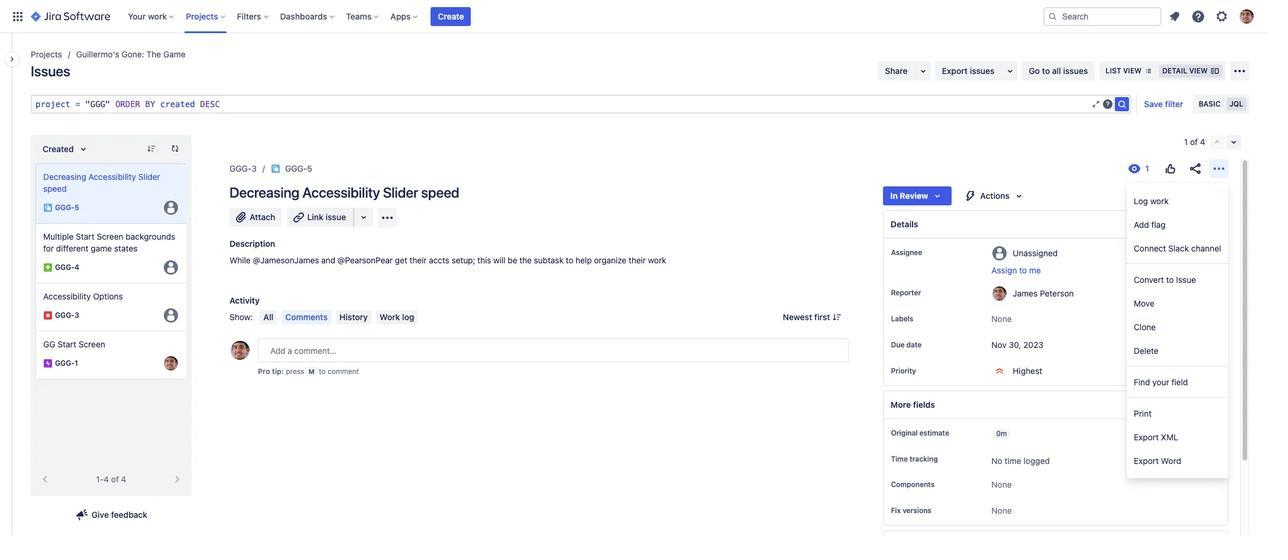 Task type: vqa. For each thing, say whether or not it's contained in the screenshot.
'Average' within the The Average Time In Status button
no



Task type: locate. For each thing, give the bounding box(es) containing it.
convert to issue button
[[1127, 268, 1229, 291]]

2 vertical spatial none
[[992, 506, 1012, 516]]

1 vertical spatial accessibility
[[303, 184, 380, 201]]

newest first
[[783, 312, 831, 322]]

detail
[[1163, 66, 1188, 75]]

help
[[576, 255, 592, 265]]

0 horizontal spatial 3
[[75, 311, 79, 320]]

0 horizontal spatial view
[[1124, 66, 1142, 75]]

link issue
[[307, 212, 346, 222]]

view for detail view
[[1190, 66, 1209, 75]]

log
[[402, 312, 415, 322]]

0 horizontal spatial speed
[[43, 183, 67, 194]]

slider
[[138, 172, 160, 182], [383, 184, 418, 201]]

3 none from the top
[[992, 506, 1012, 516]]

import and bulk change issues image
[[1233, 64, 1248, 78]]

created
[[160, 99, 195, 109]]

export word
[[1135, 455, 1182, 465]]

work right 'log' on the top right of page
[[1151, 196, 1169, 206]]

0 vertical spatial work
[[148, 11, 167, 21]]

their
[[410, 255, 427, 265], [629, 255, 646, 265]]

connect slack channel button
[[1127, 236, 1229, 260]]

reporter pin to top. only you can see pinned fields. image
[[924, 288, 933, 298]]

and
[[321, 255, 336, 265]]

connect slack channel
[[1135, 243, 1222, 253]]

multiple start screen backgrounds for different game states
[[43, 231, 175, 253]]

speed
[[43, 183, 67, 194], [421, 184, 460, 201]]

1 vertical spatial screen
[[79, 339, 105, 349]]

their right get
[[410, 255, 427, 265]]

0 vertical spatial slider
[[138, 172, 160, 182]]

menu bar
[[258, 310, 420, 324]]

ggg- for multiple start screen backgrounds for different game states
[[55, 263, 75, 272]]

slack
[[1169, 243, 1190, 253]]

ggg-5
[[285, 163, 312, 173], [55, 203, 79, 212]]

decreasing down created dropdown button
[[43, 172, 86, 182]]

first
[[815, 312, 831, 322]]

0 horizontal spatial decreasing
[[43, 172, 86, 182]]

search image
[[1116, 97, 1130, 111]]

1 vertical spatial sub task image
[[43, 203, 53, 212]]

ggg-5 up multiple
[[55, 203, 79, 212]]

convert
[[1135, 274, 1165, 284]]

view right list
[[1124, 66, 1142, 75]]

estimate
[[920, 428, 950, 437]]

no
[[992, 456, 1003, 466]]

accts
[[429, 255, 450, 265]]

labels
[[892, 314, 914, 323]]

ggg- right bug icon
[[55, 311, 75, 320]]

2 issues from the left
[[1064, 66, 1089, 76]]

profile image of james peterson image
[[231, 341, 250, 360]]

group containing print
[[1127, 398, 1229, 476]]

decreasing accessibility slider speed up issue
[[230, 184, 460, 201]]

decreasing accessibility slider speed
[[43, 172, 160, 194], [230, 184, 460, 201]]

1 horizontal spatial their
[[629, 255, 646, 265]]

banner
[[0, 0, 1269, 33]]

find your field
[[1135, 377, 1189, 387]]

1 vertical spatial none
[[992, 480, 1012, 490]]

1 vertical spatial of
[[111, 474, 119, 484]]

0 vertical spatial export
[[943, 66, 968, 76]]

0 horizontal spatial issues
[[970, 66, 995, 76]]

slider down the sort descending image
[[138, 172, 160, 182]]

work right your
[[148, 11, 167, 21]]

to inside convert to issue button
[[1167, 274, 1175, 284]]

0 vertical spatial sub task image
[[271, 164, 281, 173]]

accessibility down order by image
[[89, 172, 136, 182]]

start right the gg
[[58, 339, 76, 349]]

to inside assign to me button
[[1020, 265, 1028, 275]]

work inside dropdown button
[[148, 11, 167, 21]]

jira software image
[[31, 9, 110, 23], [31, 9, 110, 23]]

export left word
[[1135, 455, 1159, 465]]

1 horizontal spatial 3
[[252, 163, 257, 173]]

to inside go to all issues link
[[1043, 66, 1051, 76]]

export issues button
[[935, 62, 1018, 80]]

project
[[36, 99, 70, 109]]

accessibility up issue
[[303, 184, 380, 201]]

automation element
[[884, 530, 1229, 535]]

find your field button
[[1127, 370, 1229, 394]]

get
[[395, 255, 408, 265]]

3 down accessibility options
[[75, 311, 79, 320]]

sub task image up multiple
[[43, 203, 53, 212]]

banner containing your work
[[0, 0, 1269, 33]]

their right organize
[[629, 255, 646, 265]]

to for convert
[[1167, 274, 1175, 284]]

ggg-5 link
[[285, 162, 312, 176]]

projects for "projects" popup button
[[186, 11, 218, 21]]

export for export issues
[[943, 66, 968, 76]]

by
[[145, 99, 155, 109]]

to left me
[[1020, 265, 1028, 275]]

xml
[[1162, 432, 1179, 442]]

0 vertical spatial decreasing
[[43, 172, 86, 182]]

1 vertical spatial 1
[[75, 359, 78, 368]]

1 horizontal spatial view
[[1190, 66, 1209, 75]]

decreasing up attach
[[230, 184, 300, 201]]

4 up share icon
[[1201, 137, 1206, 147]]

1 horizontal spatial ggg-5
[[285, 163, 312, 173]]

1 group from the top
[[1127, 185, 1229, 263]]

history
[[340, 312, 368, 322]]

2 vertical spatial group
[[1127, 398, 1229, 476]]

subtask
[[534, 255, 564, 265]]

sub task image
[[271, 164, 281, 173], [43, 203, 53, 212]]

export inside button
[[943, 66, 968, 76]]

actions
[[981, 191, 1010, 201]]

screen for gg
[[79, 339, 105, 349]]

accessibility
[[89, 172, 136, 182], [303, 184, 380, 201], [43, 291, 91, 301]]

0 horizontal spatial sub task image
[[43, 203, 53, 212]]

export xml link
[[1127, 425, 1229, 449]]

0 horizontal spatial ggg-3
[[55, 311, 79, 320]]

sidebar navigation image
[[0, 47, 26, 71]]

1 view from the left
[[1124, 66, 1142, 75]]

0 horizontal spatial work
[[148, 11, 167, 21]]

screen up game
[[97, 231, 123, 241]]

1 horizontal spatial issues
[[1064, 66, 1089, 76]]

0 vertical spatial start
[[76, 231, 95, 241]]

1 horizontal spatial ggg-3
[[230, 163, 257, 173]]

0 horizontal spatial projects
[[31, 49, 62, 59]]

of up share icon
[[1191, 137, 1199, 147]]

1 horizontal spatial of
[[1191, 137, 1199, 147]]

vote options: no one has voted for this issue yet. image
[[1164, 162, 1178, 176]]

2 vertical spatial work
[[648, 255, 667, 265]]

projects inside popup button
[[186, 11, 218, 21]]

to
[[1043, 66, 1051, 76], [566, 255, 574, 265], [1020, 265, 1028, 275], [1167, 274, 1175, 284], [319, 367, 326, 376]]

0 vertical spatial ggg-5
[[285, 163, 312, 173]]

original estimate pin to top. only you can see pinned fields. image
[[952, 428, 962, 438]]

1 vertical spatial group
[[1127, 264, 1229, 366]]

open share dialog image
[[917, 64, 931, 78]]

log work button
[[1127, 189, 1229, 212]]

of right 1-
[[111, 474, 119, 484]]

1 horizontal spatial projects
[[186, 11, 218, 21]]

export left xml
[[1135, 432, 1159, 442]]

basic
[[1199, 99, 1221, 108]]

assign to me button
[[992, 265, 1217, 276]]

print
[[1135, 408, 1152, 418]]

1 vertical spatial projects
[[31, 49, 62, 59]]

2 horizontal spatial work
[[1151, 196, 1169, 206]]

for
[[43, 243, 54, 253]]

0 vertical spatial projects
[[186, 11, 218, 21]]

add flag button
[[1127, 212, 1229, 236]]

none for no
[[992, 480, 1012, 490]]

1 vertical spatial start
[[58, 339, 76, 349]]

1 vertical spatial slider
[[383, 184, 418, 201]]

JQL query field
[[32, 96, 1092, 112]]

none
[[992, 314, 1012, 324], [992, 480, 1012, 490], [992, 506, 1012, 516]]

1 horizontal spatial slider
[[383, 184, 418, 201]]

sub task image left ggg-5 link
[[271, 164, 281, 173]]

work inside button
[[1151, 196, 1169, 206]]

james peterson image
[[164, 356, 178, 370]]

3 left ggg-5 link
[[252, 163, 257, 173]]

field
[[1172, 377, 1189, 387]]

ggg- for accessibility options
[[55, 311, 75, 320]]

desc
[[200, 99, 220, 109]]

issues inside button
[[970, 66, 995, 76]]

ggg- for decreasing accessibility slider speed
[[55, 203, 75, 212]]

0 horizontal spatial slider
[[138, 172, 160, 182]]

of
[[1191, 137, 1199, 147], [111, 474, 119, 484]]

2 vertical spatial export
[[1135, 455, 1159, 465]]

Add a comment… field
[[258, 339, 850, 362]]

view
[[1124, 66, 1142, 75], [1190, 66, 1209, 75]]

screen right the gg
[[79, 339, 105, 349]]

highest
[[1013, 366, 1043, 376]]

time tracking
[[892, 455, 938, 463]]

0 vertical spatial of
[[1191, 137, 1199, 147]]

ggg- up attach "button"
[[230, 163, 252, 173]]

1 none from the top
[[992, 314, 1012, 324]]

4 down the different
[[75, 263, 79, 272]]

group containing convert to issue
[[1127, 264, 1229, 366]]

export right open share dialog image
[[943, 66, 968, 76]]

0 vertical spatial ggg-3
[[230, 163, 257, 173]]

save filter button
[[1138, 95, 1191, 114]]

flag
[[1152, 219, 1166, 229]]

0 horizontal spatial their
[[410, 255, 427, 265]]

issues
[[31, 63, 70, 79]]

accessibility options
[[43, 291, 123, 301]]

0 horizontal spatial ggg-5
[[55, 203, 79, 212]]

0 vertical spatial 1
[[1185, 137, 1189, 147]]

ggg- up multiple
[[55, 203, 75, 212]]

this
[[478, 255, 491, 265]]

filter
[[1166, 99, 1184, 109]]

issues right all
[[1064, 66, 1089, 76]]

peterson
[[1041, 288, 1075, 298]]

screen inside multiple start screen backgrounds for different game states
[[97, 231, 123, 241]]

in review
[[891, 191, 929, 201]]

backgrounds
[[126, 231, 175, 241]]

to left issue
[[1167, 274, 1175, 284]]

ggg-3 right bug icon
[[55, 311, 79, 320]]

0 horizontal spatial 5
[[75, 203, 79, 212]]

refresh image
[[170, 144, 180, 153]]

work for your work
[[148, 11, 167, 21]]

ggg- right improvement image
[[55, 263, 75, 272]]

projects
[[186, 11, 218, 21], [31, 49, 62, 59]]

group
[[1127, 185, 1229, 263], [1127, 264, 1229, 366], [1127, 398, 1229, 476]]

Search field
[[1044, 7, 1162, 26]]

accessibility up bug icon
[[43, 291, 91, 301]]

2 their from the left
[[629, 255, 646, 265]]

bug image
[[43, 311, 53, 320]]

time tracking pin to top. only you can see pinned fields. image
[[941, 455, 950, 464]]

slider up add app image
[[383, 184, 418, 201]]

primary element
[[7, 0, 1044, 33]]

1 vertical spatial 3
[[75, 311, 79, 320]]

0 vertical spatial 3
[[252, 163, 257, 173]]

1 vertical spatial export
[[1135, 432, 1159, 442]]

3 group from the top
[[1127, 398, 1229, 476]]

guillermo's gone: the game link
[[76, 47, 186, 62]]

2 view from the left
[[1190, 66, 1209, 75]]

ggg-3 up attach "button"
[[230, 163, 257, 173]]

1 vertical spatial work
[[1151, 196, 1169, 206]]

decreasing accessibility slider speed down order by image
[[43, 172, 160, 194]]

ggg- right epic icon
[[55, 359, 75, 368]]

export word link
[[1127, 449, 1229, 472]]

work
[[148, 11, 167, 21], [1151, 196, 1169, 206], [648, 255, 667, 265]]

to for go
[[1043, 66, 1051, 76]]

the
[[147, 49, 161, 59]]

speed inside decreasing accessibility slider speed
[[43, 183, 67, 194]]

5 up the different
[[75, 203, 79, 212]]

created button
[[36, 140, 98, 159]]

work right organize
[[648, 255, 667, 265]]

1 horizontal spatial sub task image
[[271, 164, 281, 173]]

copy link to issue image
[[310, 163, 320, 173]]

dashboards
[[280, 11, 327, 21]]

issues left open export issues dropdown image
[[970, 66, 995, 76]]

to left all
[[1043, 66, 1051, 76]]

1 horizontal spatial 5
[[307, 163, 312, 173]]

fields
[[914, 399, 936, 410]]

0m
[[997, 429, 1008, 438]]

1 issues from the left
[[970, 66, 995, 76]]

view right detail
[[1190, 66, 1209, 75]]

ggg- left the copy link to issue image
[[285, 163, 307, 173]]

2 group from the top
[[1127, 264, 1229, 366]]

start inside multiple start screen backgrounds for different game states
[[76, 231, 95, 241]]

your work button
[[124, 7, 179, 26]]

share button
[[878, 62, 931, 80]]

1 horizontal spatial decreasing
[[230, 184, 300, 201]]

0 vertical spatial none
[[992, 314, 1012, 324]]

projects left the filters on the top left of page
[[186, 11, 218, 21]]

ggg-5 up link
[[285, 163, 312, 173]]

projects for projects link
[[31, 49, 62, 59]]

ggg- for gg start screen
[[55, 359, 75, 368]]

in review button
[[884, 186, 952, 205]]

sort descending image
[[147, 144, 156, 153]]

0 vertical spatial group
[[1127, 185, 1229, 263]]

start up the different
[[76, 231, 95, 241]]

2 none from the top
[[992, 480, 1012, 490]]

0 vertical spatial 5
[[307, 163, 312, 173]]

assign to me
[[992, 265, 1042, 275]]

assign
[[992, 265, 1018, 275]]

order by image
[[76, 142, 90, 156]]

project = "ggg" order by created desc
[[36, 99, 220, 109]]

pro
[[258, 367, 270, 376]]

press
[[286, 367, 304, 376]]

logged
[[1024, 456, 1051, 466]]

projects up issues
[[31, 49, 62, 59]]

2 vertical spatial accessibility
[[43, 291, 91, 301]]

0 vertical spatial screen
[[97, 231, 123, 241]]

5 up link
[[307, 163, 312, 173]]



Task type: describe. For each thing, give the bounding box(es) containing it.
slider inside decreasing accessibility slider speed
[[138, 172, 160, 182]]

channel
[[1192, 243, 1222, 253]]

start for gg
[[58, 339, 76, 349]]

convert to issue
[[1135, 274, 1197, 284]]

feedback
[[111, 510, 147, 520]]

comments button
[[282, 310, 331, 324]]

1 horizontal spatial 1
[[1185, 137, 1189, 147]]

the
[[520, 255, 532, 265]]

2023
[[1024, 340, 1044, 350]]

me
[[1030, 265, 1042, 275]]

issue
[[1177, 274, 1197, 284]]

1 horizontal spatial decreasing accessibility slider speed
[[230, 184, 460, 201]]

assignee
[[892, 248, 923, 257]]

james
[[1013, 288, 1038, 298]]

menu bar containing all
[[258, 310, 420, 324]]

30,
[[1009, 340, 1022, 350]]

created
[[43, 144, 74, 154]]

search image
[[1049, 12, 1058, 21]]

settings image
[[1216, 9, 1230, 23]]

export for export xml
[[1135, 432, 1159, 442]]

different
[[56, 243, 89, 253]]

priority
[[892, 366, 917, 375]]

1 horizontal spatial speed
[[421, 184, 460, 201]]

epic image
[[43, 359, 53, 368]]

versions
[[903, 506, 932, 515]]

newest first image
[[833, 312, 842, 322]]

unassigned
[[1013, 248, 1058, 258]]

improvement image
[[43, 263, 53, 272]]

give feedback
[[92, 510, 147, 520]]

1 their from the left
[[410, 255, 427, 265]]

more
[[892, 399, 912, 410]]

setup;
[[452, 255, 476, 265]]

screen for multiple
[[97, 231, 123, 241]]

tracking
[[910, 455, 938, 463]]

your profile and settings image
[[1240, 9, 1255, 23]]

show:
[[230, 312, 253, 322]]

issue
[[326, 212, 346, 222]]

due
[[892, 340, 905, 349]]

create button
[[431, 7, 471, 26]]

1-4 of 4
[[96, 474, 126, 484]]

log work
[[1135, 196, 1169, 206]]

delete
[[1135, 345, 1159, 355]]

filters button
[[234, 7, 273, 26]]

multiple
[[43, 231, 74, 241]]

0 horizontal spatial decreasing accessibility slider speed
[[43, 172, 160, 194]]

will
[[494, 255, 506, 265]]

editor image
[[1092, 99, 1102, 109]]

0 horizontal spatial of
[[111, 474, 119, 484]]

1 vertical spatial 5
[[75, 203, 79, 212]]

to for assign
[[1020, 265, 1028, 275]]

help image
[[1192, 9, 1206, 23]]

share
[[886, 66, 908, 76]]

appswitcher icon image
[[11, 9, 25, 23]]

newest
[[783, 312, 813, 322]]

all button
[[260, 310, 277, 324]]

1 horizontal spatial work
[[648, 255, 667, 265]]

save
[[1145, 99, 1164, 109]]

projects link
[[31, 47, 62, 62]]

syntax help image
[[1104, 99, 1113, 109]]

go to all issues link
[[1022, 62, 1096, 80]]

to right m
[[319, 367, 326, 376]]

export issues
[[943, 66, 995, 76]]

=
[[75, 99, 80, 109]]

comment
[[328, 367, 359, 376]]

start for multiple
[[76, 231, 95, 241]]

1 vertical spatial ggg-5
[[55, 203, 79, 212]]

date
[[907, 340, 922, 349]]

game
[[91, 243, 112, 253]]

link
[[307, 212, 324, 222]]

link issue button
[[287, 208, 355, 227]]

in
[[891, 191, 898, 201]]

james peterson
[[1013, 288, 1075, 298]]

share image
[[1189, 162, 1203, 176]]

m
[[309, 368, 315, 375]]

gone:
[[122, 49, 144, 59]]

due date
[[892, 340, 922, 349]]

1-
[[96, 474, 104, 484]]

dashboards button
[[277, 7, 339, 26]]

work for log work
[[1151, 196, 1169, 206]]

teams button
[[343, 7, 384, 26]]

options
[[93, 291, 123, 301]]

none for james
[[992, 314, 1012, 324]]

export for export word
[[1135, 455, 1159, 465]]

details
[[892, 219, 919, 229]]

gg
[[43, 339, 55, 349]]

comments
[[285, 312, 328, 322]]

all
[[1053, 66, 1062, 76]]

export xml
[[1135, 432, 1179, 442]]

your work
[[128, 11, 167, 21]]

4 right 1-
[[121, 474, 126, 484]]

group containing log work
[[1127, 185, 1229, 263]]

0 vertical spatial accessibility
[[89, 172, 136, 182]]

description
[[230, 239, 275, 249]]

link web pages and more image
[[357, 210, 371, 224]]

newest first button
[[776, 310, 850, 324]]

to left help
[[566, 255, 574, 265]]

actions image
[[1213, 162, 1227, 176]]

4 up give
[[104, 474, 109, 484]]

list view
[[1106, 66, 1142, 75]]

notifications image
[[1168, 9, 1182, 23]]

ggg-1
[[55, 359, 78, 368]]

organize
[[594, 255, 627, 265]]

more fields
[[892, 399, 936, 410]]

filters
[[237, 11, 261, 21]]

1 vertical spatial decreasing
[[230, 184, 300, 201]]

attach button
[[230, 208, 283, 227]]

1 vertical spatial ggg-3
[[55, 311, 79, 320]]

original estimate
[[892, 428, 950, 437]]

add app image
[[381, 210, 395, 225]]

view for list view
[[1124, 66, 1142, 75]]

jql
[[1230, 99, 1244, 108]]

original
[[892, 428, 918, 437]]

review
[[900, 191, 929, 201]]

open export issues dropdown image
[[1003, 64, 1018, 78]]

add
[[1135, 219, 1150, 229]]

work log button
[[376, 310, 418, 324]]

0 horizontal spatial 1
[[75, 359, 78, 368]]

ggg-3 link
[[230, 162, 257, 176]]



